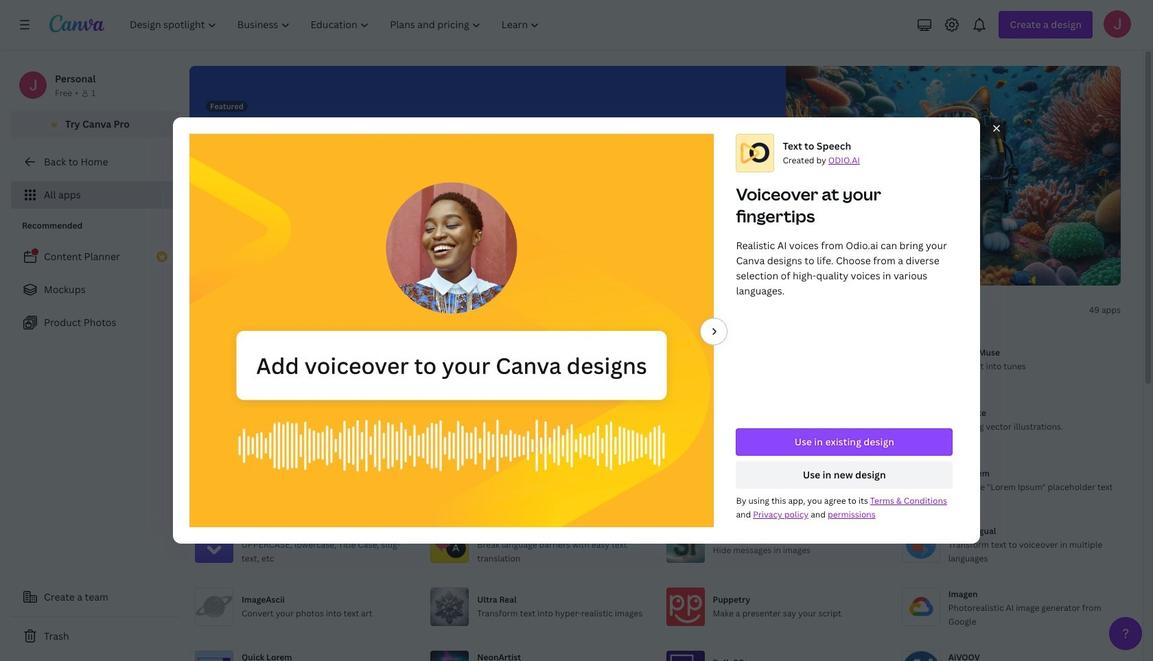 Task type: vqa. For each thing, say whether or not it's contained in the screenshot.
Design to the top
no



Task type: describe. For each thing, give the bounding box(es) containing it.
top level navigation element
[[121, 11, 552, 38]]

Input field to search for apps search field
[[217, 297, 409, 323]]



Task type: locate. For each thing, give the bounding box(es) containing it.
an image with a cursor next to a text box containing the prompt "a cat going scuba diving" to generate an image. the generated image of a cat doing scuba diving is behind the text box. image
[[731, 66, 1121, 286]]

list
[[11, 243, 179, 336]]



